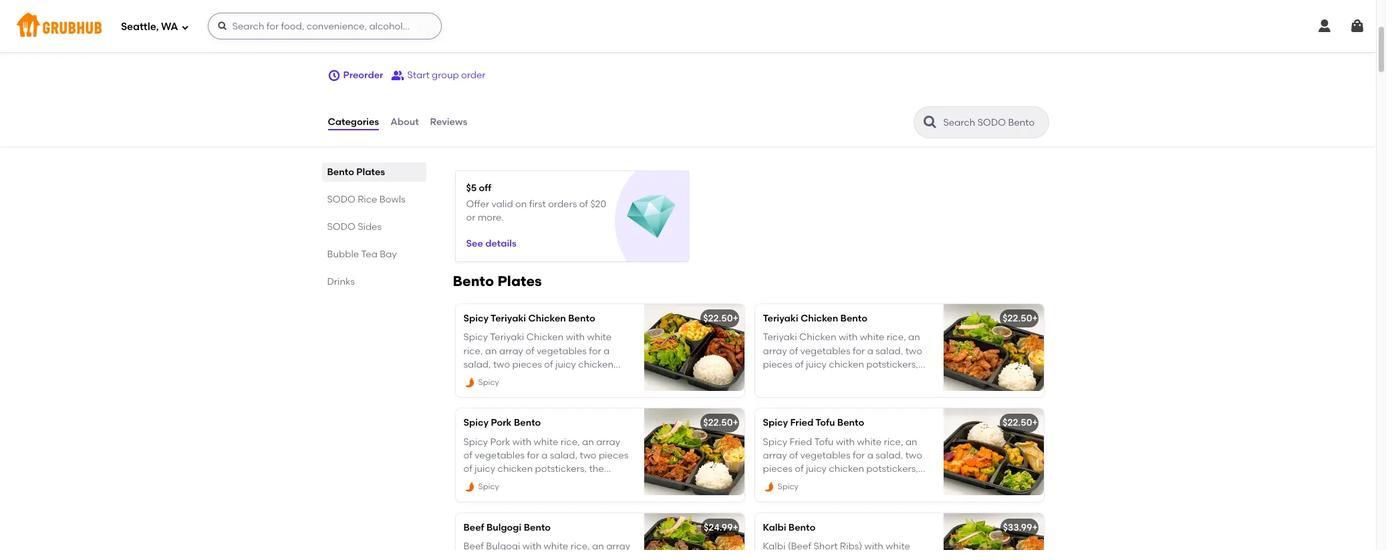 Task type: describe. For each thing, give the bounding box(es) containing it.
spicy image
[[464, 481, 476, 493]]

kalbi
[[763, 522, 787, 533]]

group
[[432, 69, 459, 81]]

cucumber
[[523, 477, 570, 488]]

reviews button
[[430, 98, 468, 146]]

only
[[367, 29, 386, 40]]

white
[[534, 436, 559, 448]]

sodo rice bowls tab
[[327, 193, 421, 207]]

0 vertical spatial a
[[542, 450, 548, 461]]

1 vertical spatial the
[[496, 491, 511, 502]]

rice,
[[561, 436, 580, 448]]

wa
[[161, 20, 178, 33]]

preorder
[[343, 69, 383, 81]]

spicy image for spicy teriyaki chicken bento
[[464, 377, 476, 389]]

seattle,
[[121, 20, 159, 33]]

for
[[527, 450, 540, 461]]

bowls
[[380, 194, 406, 205]]

$22.50 + for spicy fried tofu bento
[[1003, 417, 1038, 429]]

categories button
[[327, 98, 380, 146]]

sodo for sodo sides
[[327, 221, 356, 233]]

order
[[461, 69, 486, 81]]

reviews
[[430, 116, 468, 128]]

bulgogi
[[487, 522, 522, 533]]

of inside $5 off offer valid on first orders of $20 or more.
[[579, 198, 588, 210]]

fried
[[791, 417, 814, 429]]

$24.99
[[704, 522, 733, 533]]

start group order button
[[391, 64, 486, 88]]

preorder button
[[327, 64, 383, 88]]

of right side
[[484, 491, 493, 502]]

1 horizontal spatial a
[[624, 477, 630, 488]]

tea
[[361, 249, 378, 260]]

sodo sides tab
[[327, 220, 421, 234]]

bubble tea bay
[[327, 249, 397, 260]]

drinks tab
[[327, 275, 421, 289]]

see details button
[[466, 232, 517, 256]]

off
[[479, 183, 492, 194]]

teriyaki chicken bento image
[[944, 304, 1044, 391]]

kimchi
[[572, 477, 602, 488]]

details
[[486, 238, 517, 250]]

$5
[[466, 183, 477, 194]]

an
[[582, 436, 594, 448]]

drinks
[[327, 276, 355, 287]]

$5 off offer valid on first orders of $20 or more.
[[466, 183, 606, 223]]

mac
[[558, 491, 578, 502]]

promo image
[[627, 193, 676, 241]]

$33.99 +
[[1003, 522, 1038, 533]]

bento inside tab
[[327, 166, 354, 178]]

bento plates inside bento plates tab
[[327, 166, 385, 178]]

sides
[[358, 221, 382, 233]]

bento plates tab
[[327, 165, 421, 179]]

categories
[[328, 116, 379, 128]]

beef bulgogi bento image
[[644, 513, 745, 550]]

delivery only 40–55 min
[[327, 29, 386, 51]]

Search SODO Bento search field
[[942, 116, 1045, 129]]

pork for with
[[490, 436, 510, 448]]



Task type: vqa. For each thing, say whether or not it's contained in the screenshot.
second TERIYAKI from the left
yes



Task type: locate. For each thing, give the bounding box(es) containing it.
1 horizontal spatial the
[[589, 464, 604, 475]]

Search for food, convenience, alcohol... search field
[[208, 13, 442, 39]]

spicy pork bento
[[464, 417, 541, 429]]

$20
[[591, 198, 606, 210]]

bay
[[380, 249, 397, 260]]

pieces
[[599, 450, 629, 461]]

$22.50 + for spicy teriyaki chicken bento
[[704, 313, 739, 324]]

1 horizontal spatial plates
[[498, 273, 542, 290]]

40–55
[[327, 42, 351, 51]]

sodo sides
[[327, 221, 382, 233]]

kalbi bento
[[763, 522, 816, 533]]

spicy fried tofu bento image
[[944, 409, 1044, 496]]

0 horizontal spatial plates
[[357, 166, 385, 178]]

more.
[[478, 212, 504, 223]]

1 chicken from the left
[[529, 313, 566, 324]]

plates up spicy teriyaki chicken bento
[[498, 273, 542, 290]]

spicy image for spicy fried tofu bento
[[763, 481, 775, 493]]

and
[[604, 477, 622, 488]]

0 vertical spatial pork
[[491, 417, 512, 429]]

bento plates up sodo rice bowls
[[327, 166, 385, 178]]

vegetables
[[475, 450, 525, 461]]

bubble tea bay tab
[[327, 247, 421, 261]]

of left $20
[[579, 198, 588, 210]]

1 vertical spatial bento plates
[[453, 273, 542, 290]]

search icon image
[[922, 114, 938, 130]]

of up tangy-
[[464, 450, 473, 461]]

1 vertical spatial spicy image
[[763, 481, 775, 493]]

+ for spicy fried tofu bento image
[[1033, 417, 1038, 429]]

0 vertical spatial bento plates
[[327, 166, 385, 178]]

+ for spicy teriyaki chicken bento image
[[733, 313, 739, 324]]

0 horizontal spatial bento plates
[[327, 166, 385, 178]]

+ for "teriyaki chicken bento" image
[[1033, 313, 1038, 324]]

spicy inside spicy pork with white rice, an array of vegetables for a salad, two pieces of juicy chicken potstickers, the tangy-sweet cucumber kimchi and a side of the hawaiian mac salad.
[[464, 436, 488, 448]]

beef bulgogi bento
[[464, 522, 551, 533]]

teriyaki
[[491, 313, 526, 324], [763, 313, 799, 324]]

pork
[[491, 417, 512, 429], [490, 436, 510, 448]]

tangy-
[[464, 477, 494, 488]]

2 chicken from the left
[[801, 313, 839, 324]]

$33.99
[[1003, 522, 1033, 533]]

people icon image
[[391, 69, 405, 82]]

delivery
[[327, 29, 364, 40]]

spicy teriyaki chicken bento image
[[644, 304, 745, 391]]

main navigation navigation
[[0, 0, 1377, 52]]

2 sodo from the top
[[327, 221, 356, 233]]

with
[[513, 436, 532, 448]]

see details
[[466, 238, 517, 250]]

min
[[353, 42, 367, 51]]

beef
[[464, 522, 484, 533]]

0 vertical spatial the
[[589, 464, 604, 475]]

the down "two"
[[589, 464, 604, 475]]

plates
[[357, 166, 385, 178], [498, 273, 542, 290]]

spicy teriyaki chicken bento
[[464, 313, 596, 324]]

potstickers,
[[535, 464, 587, 475]]

salad,
[[550, 450, 578, 461]]

0 horizontal spatial a
[[542, 450, 548, 461]]

kalbi bento image
[[944, 513, 1044, 550]]

about button
[[390, 98, 420, 146]]

1 horizontal spatial chicken
[[801, 313, 839, 324]]

salad.
[[580, 491, 609, 502]]

sweet
[[494, 477, 521, 488]]

svg image
[[1350, 18, 1366, 34]]

the down sweet
[[496, 491, 511, 502]]

spicy
[[464, 313, 489, 324], [478, 378, 499, 387], [464, 417, 489, 429], [763, 417, 788, 429], [464, 436, 488, 448], [478, 482, 499, 492], [778, 482, 799, 492]]

0 horizontal spatial the
[[496, 491, 511, 502]]

1 vertical spatial sodo
[[327, 221, 356, 233]]

on
[[516, 198, 527, 210]]

$24.99 +
[[704, 522, 739, 533]]

see
[[466, 238, 483, 250]]

spicy image up kalbi
[[763, 481, 775, 493]]

sodo inside tab
[[327, 221, 356, 233]]

1 horizontal spatial teriyaki
[[763, 313, 799, 324]]

pork for bento
[[491, 417, 512, 429]]

svg image
[[1317, 18, 1333, 34], [217, 21, 228, 31], [181, 23, 189, 31], [327, 69, 341, 82]]

pork inside spicy pork with white rice, an array of vegetables for a salad, two pieces of juicy chicken potstickers, the tangy-sweet cucumber kimchi and a side of the hawaiian mac salad.
[[490, 436, 510, 448]]

start group order
[[408, 69, 486, 81]]

0 horizontal spatial spicy image
[[464, 377, 476, 389]]

spicy fried tofu bento
[[763, 417, 865, 429]]

the
[[589, 464, 604, 475], [496, 491, 511, 502]]

0 horizontal spatial teriyaki
[[491, 313, 526, 324]]

0 vertical spatial sodo
[[327, 194, 356, 205]]

or
[[466, 212, 476, 223]]

seattle, wa
[[121, 20, 178, 33]]

1 horizontal spatial bento plates
[[453, 273, 542, 290]]

array
[[597, 436, 621, 448]]

chicken
[[529, 313, 566, 324], [801, 313, 839, 324]]

1 teriyaki from the left
[[491, 313, 526, 324]]

+
[[733, 313, 739, 324], [1033, 313, 1038, 324], [733, 417, 739, 429], [1033, 417, 1038, 429], [733, 522, 739, 533], [1033, 522, 1038, 533]]

plates inside tab
[[357, 166, 385, 178]]

0 vertical spatial plates
[[357, 166, 385, 178]]

+ for kalbi bento image
[[1033, 522, 1038, 533]]

side
[[464, 491, 482, 502]]

valid
[[492, 198, 513, 210]]

$22.50 + for spicy pork bento
[[704, 417, 739, 429]]

of left the juicy on the left bottom of the page
[[464, 464, 473, 475]]

sodo for sodo rice bowls
[[327, 194, 356, 205]]

2 teriyaki from the left
[[763, 313, 799, 324]]

hawaiian
[[513, 491, 556, 502]]

bento
[[327, 166, 354, 178], [453, 273, 494, 290], [568, 313, 596, 324], [841, 313, 868, 324], [514, 417, 541, 429], [838, 417, 865, 429], [524, 522, 551, 533], [789, 522, 816, 533]]

tofu
[[816, 417, 835, 429]]

spicy image
[[464, 377, 476, 389], [763, 481, 775, 493]]

sodo
[[327, 194, 356, 205], [327, 221, 356, 233]]

$22.50 for spicy teriyaki chicken bento
[[704, 313, 733, 324]]

spicy image up spicy pork bento
[[464, 377, 476, 389]]

0 vertical spatial spicy image
[[464, 377, 476, 389]]

offer
[[466, 198, 490, 210]]

orders
[[548, 198, 577, 210]]

a
[[542, 450, 548, 461], [624, 477, 630, 488]]

sodo inside tab
[[327, 194, 356, 205]]

bento plates
[[327, 166, 385, 178], [453, 273, 542, 290]]

$22.50 for spicy pork bento
[[704, 417, 733, 429]]

+ for beef bulgogi bento image in the bottom of the page
[[733, 522, 739, 533]]

two
[[580, 450, 597, 461]]

teriyaki chicken bento
[[763, 313, 868, 324]]

1 horizontal spatial spicy image
[[763, 481, 775, 493]]

rice
[[358, 194, 377, 205]]

0 horizontal spatial chicken
[[529, 313, 566, 324]]

sodo rice bowls
[[327, 194, 406, 205]]

1 vertical spatial pork
[[490, 436, 510, 448]]

spicy pork bento image
[[644, 409, 745, 496]]

chicken
[[498, 464, 533, 475]]

juicy
[[475, 464, 496, 475]]

first
[[529, 198, 546, 210]]

start
[[408, 69, 430, 81]]

about
[[391, 116, 419, 128]]

plates up sodo rice bowls tab
[[357, 166, 385, 178]]

1 sodo from the top
[[327, 194, 356, 205]]

svg image inside the preorder button
[[327, 69, 341, 82]]

sodo up bubble
[[327, 221, 356, 233]]

spicy pork with white rice, an array of vegetables for a salad, two pieces of juicy chicken potstickers, the tangy-sweet cucumber kimchi and a side of the hawaiian mac salad.
[[464, 436, 630, 502]]

a right the 'and'
[[624, 477, 630, 488]]

$22.50 +
[[704, 313, 739, 324], [1003, 313, 1038, 324], [704, 417, 739, 429], [1003, 417, 1038, 429]]

of
[[579, 198, 588, 210], [464, 450, 473, 461], [464, 464, 473, 475], [484, 491, 493, 502]]

bento plates down see details button
[[453, 273, 542, 290]]

+ for the spicy pork bento image
[[733, 417, 739, 429]]

1 vertical spatial a
[[624, 477, 630, 488]]

bubble
[[327, 249, 359, 260]]

$22.50 for spicy fried tofu bento
[[1003, 417, 1033, 429]]

sodo left rice
[[327, 194, 356, 205]]

a right for at the bottom left of page
[[542, 450, 548, 461]]

1 vertical spatial plates
[[498, 273, 542, 290]]

$22.50
[[704, 313, 733, 324], [1003, 313, 1033, 324], [704, 417, 733, 429], [1003, 417, 1033, 429]]



